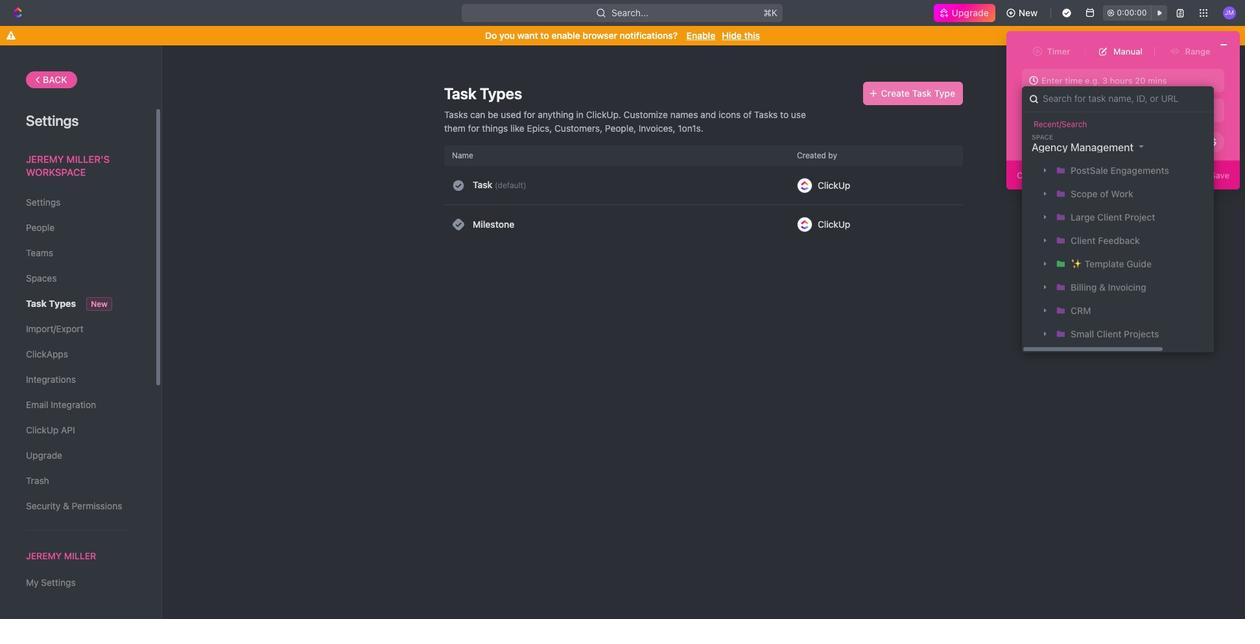 Task type: locate. For each thing, give the bounding box(es) containing it.
integration
[[51, 399, 96, 410]]

jeremy inside jeremy miller's workspace
[[26, 153, 64, 165]]

2 jeremy from the top
[[26, 550, 62, 561]]

clickapps link
[[26, 343, 129, 365]]

project
[[1125, 212, 1156, 223]]

1 vertical spatial upgrade link
[[26, 444, 129, 467]]

0 horizontal spatial task types
[[26, 298, 76, 309]]

like
[[511, 123, 525, 134]]

1 tasks from the left
[[444, 109, 468, 120]]

2 vertical spatial client
[[1097, 328, 1122, 339]]

1 vertical spatial task types
[[26, 298, 76, 309]]

milestone
[[473, 219, 515, 230]]

upgrade link left "new" button at the top of page
[[934, 4, 996, 22]]

1 vertical spatial client
[[1071, 235, 1096, 246]]

upgrade
[[952, 7, 989, 18], [26, 450, 62, 461]]

browser
[[583, 30, 618, 41]]

can
[[471, 109, 486, 120]]

1 horizontal spatial types
[[480, 84, 522, 103]]

1 vertical spatial &
[[63, 500, 69, 511]]

1 horizontal spatial for
[[524, 109, 536, 120]]

miller's
[[66, 153, 110, 165]]

settings right 'my'
[[41, 577, 76, 588]]

task up can
[[444, 84, 477, 103]]

space
[[1032, 133, 1054, 141]]

0 vertical spatial &
[[1100, 282, 1106, 293]]

0 horizontal spatial types
[[49, 298, 76, 309]]

1 jeremy from the top
[[26, 153, 64, 165]]

clickup inside the settings element
[[26, 424, 59, 435]]

crm
[[1071, 305, 1092, 316]]

jeremy for jeremy miller's workspace
[[26, 153, 64, 165]]

do you want to enable browser notifications? enable hide this
[[485, 30, 760, 41]]

do
[[485, 30, 497, 41]]

types up be
[[480, 84, 522, 103]]

people link
[[26, 217, 129, 239]]

1 vertical spatial to
[[781, 109, 789, 120]]

import/export link
[[26, 318, 129, 340]]

email
[[26, 399, 48, 410]]

select task... button
[[1023, 99, 1154, 122]]

settings element
[[0, 45, 162, 619]]

1 vertical spatial of
[[1101, 188, 1109, 199]]

2 horizontal spatial new
[[1174, 105, 1192, 116]]

0 horizontal spatial tasks
[[444, 109, 468, 120]]

settings down the back 'link'
[[26, 112, 79, 129]]

engagements
[[1111, 165, 1170, 176]]

0 horizontal spatial upgrade
[[26, 450, 62, 461]]

for down can
[[468, 123, 480, 134]]

enable
[[552, 30, 581, 41]]

0 vertical spatial client
[[1098, 212, 1123, 223]]

2 vertical spatial settings
[[41, 577, 76, 588]]

task left type
[[913, 88, 932, 99]]

miller
[[64, 550, 96, 561]]

jeremy up workspace at the top left
[[26, 153, 64, 165]]

client down large
[[1071, 235, 1096, 246]]

to
[[541, 30, 549, 41], [781, 109, 789, 120]]

task
[[444, 84, 477, 103], [913, 88, 932, 99], [473, 179, 493, 190], [26, 298, 47, 309]]

clickup
[[818, 179, 851, 190], [818, 219, 851, 230], [26, 424, 59, 435]]

0 vertical spatial upgrade link
[[934, 4, 996, 22]]

1 vertical spatial jeremy
[[26, 550, 62, 561]]

of right icons
[[744, 109, 752, 120]]

types
[[480, 84, 522, 103], [49, 298, 76, 309]]

task types up can
[[444, 84, 522, 103]]

billing & invoicing
[[1071, 282, 1147, 293]]

task types inside the settings element
[[26, 298, 76, 309]]

for up epics,
[[524, 109, 536, 120]]

create task type
[[882, 88, 956, 99]]

clickup for milestone
[[818, 219, 851, 230]]

to right want
[[541, 30, 549, 41]]

clickapps
[[26, 348, 68, 359]]

1 horizontal spatial to
[[781, 109, 789, 120]]

of
[[744, 109, 752, 120], [1101, 188, 1109, 199]]

customize
[[624, 109, 668, 120]]

client
[[1098, 212, 1123, 223], [1071, 235, 1096, 246], [1097, 328, 1122, 339]]

1 horizontal spatial tasks
[[755, 109, 778, 120]]

& right billing
[[1100, 282, 1106, 293]]

settings link
[[26, 191, 129, 213]]

0 horizontal spatial upgrade link
[[26, 444, 129, 467]]

trash link
[[26, 470, 129, 492]]

you
[[500, 30, 515, 41]]

& right security
[[63, 500, 69, 511]]

1 vertical spatial upgrade
[[26, 450, 62, 461]]

to left use
[[781, 109, 789, 120]]

new button
[[1001, 3, 1046, 23]]

tasks up them
[[444, 109, 468, 120]]

email integration
[[26, 399, 96, 410]]

& inside the settings element
[[63, 500, 69, 511]]

1 horizontal spatial &
[[1100, 282, 1106, 293]]

task types up import/export
[[26, 298, 76, 309]]

✨
[[1071, 258, 1083, 269]]

client up client feedback
[[1098, 212, 1123, 223]]

of left work
[[1101, 188, 1109, 199]]

jeremy up my settings
[[26, 550, 62, 561]]

0 vertical spatial of
[[744, 109, 752, 120]]

2 vertical spatial clickup
[[26, 424, 59, 435]]

task types
[[444, 84, 522, 103], [26, 298, 76, 309]]

Search for task name, ID, or URL text field
[[1023, 86, 1215, 112]]

them
[[444, 123, 466, 134]]

2 tasks from the left
[[755, 109, 778, 120]]

upgrade link up trash link in the bottom left of the page
[[26, 444, 129, 467]]

2 vertical spatial new
[[91, 299, 108, 309]]

select
[[1043, 105, 1067, 115]]

0 horizontal spatial new
[[91, 299, 108, 309]]

0 vertical spatial clickup
[[818, 179, 851, 190]]

search...
[[612, 7, 649, 18]]

jeremy
[[26, 153, 64, 165], [26, 550, 62, 561]]

0 horizontal spatial &
[[63, 500, 69, 511]]

client feedback
[[1071, 235, 1141, 246]]

1 vertical spatial clickup
[[818, 219, 851, 230]]

0 horizontal spatial of
[[744, 109, 752, 120]]

scope of work
[[1071, 188, 1134, 199]]

client for large
[[1098, 212, 1123, 223]]

✨ template guide
[[1071, 258, 1152, 269]]

postsale engagements
[[1071, 165, 1170, 176]]

task left (default) at the top
[[473, 179, 493, 190]]

my settings link
[[26, 572, 129, 594]]

client right small on the bottom of page
[[1097, 328, 1122, 339]]

0 vertical spatial new
[[1019, 7, 1038, 18]]

1 horizontal spatial upgrade link
[[934, 4, 996, 22]]

0 vertical spatial task types
[[444, 84, 522, 103]]

upgrade left "new" button at the top of page
[[952, 7, 989, 18]]

people,
[[605, 123, 637, 134]]

1 vertical spatial types
[[49, 298, 76, 309]]

0 horizontal spatial to
[[541, 30, 549, 41]]

types up import/export
[[49, 298, 76, 309]]

1 horizontal spatial of
[[1101, 188, 1109, 199]]

new inside button
[[1019, 7, 1038, 18]]

0 vertical spatial types
[[480, 84, 522, 103]]

permissions
[[72, 500, 122, 511]]

invoices,
[[639, 123, 676, 134]]

to inside tasks can be used for anything in clickup. customize names and icons of tasks to use them for things like epics, customers, people, invoices, 1on1s.
[[781, 109, 789, 120]]

tasks left use
[[755, 109, 778, 120]]

settings
[[26, 112, 79, 129], [26, 197, 61, 208], [41, 577, 76, 588]]

for
[[524, 109, 536, 120], [468, 123, 480, 134]]

0 vertical spatial jeremy
[[26, 153, 64, 165]]

of inside tasks can be used for anything in clickup. customize names and icons of tasks to use them for things like epics, customers, people, invoices, 1on1s.
[[744, 109, 752, 120]]

1 horizontal spatial new
[[1019, 7, 1038, 18]]

integrations
[[26, 374, 76, 385]]

workspace
[[26, 166, 86, 177]]

spaces link
[[26, 267, 129, 289]]

upgrade inside the settings element
[[26, 450, 62, 461]]

task down spaces
[[26, 298, 47, 309]]

upgrade down clickup api
[[26, 450, 62, 461]]

trash
[[26, 475, 49, 486]]

hide
[[722, 30, 742, 41]]

1 horizontal spatial upgrade
[[952, 7, 989, 18]]

0 horizontal spatial for
[[468, 123, 480, 134]]

settings up people
[[26, 197, 61, 208]]

new
[[1019, 7, 1038, 18], [1174, 105, 1192, 116], [91, 299, 108, 309]]



Task type: vqa. For each thing, say whether or not it's contained in the screenshot.
postsale engagements on the right
yes



Task type: describe. For each thing, give the bounding box(es) containing it.
my
[[26, 577, 39, 588]]

back link
[[26, 71, 77, 88]]

template
[[1085, 258, 1125, 269]]

task
[[1194, 105, 1212, 116]]

& for billing
[[1100, 282, 1106, 293]]

1 vertical spatial settings
[[26, 197, 61, 208]]

Enter time e.g. 3 hours 20 mins text field
[[1023, 69, 1225, 92]]

jeremy miller's workspace
[[26, 153, 110, 177]]

0:00:00
[[1118, 8, 1148, 18]]

0:00:00 button
[[1104, 5, 1168, 21]]

use
[[792, 109, 807, 120]]

settings inside "link"
[[41, 577, 76, 588]]

small client projects
[[1071, 328, 1160, 339]]

projects
[[1125, 328, 1160, 339]]

this
[[745, 30, 760, 41]]

billing
[[1071, 282, 1097, 293]]

epics,
[[527, 123, 552, 134]]

anything
[[538, 109, 574, 120]]

import/export
[[26, 323, 83, 334]]

& for security
[[63, 500, 69, 511]]

clickup.
[[586, 109, 622, 120]]

when:
[[1023, 137, 1047, 146]]

+ new task
[[1167, 105, 1212, 116]]

guide
[[1127, 258, 1152, 269]]

api
[[61, 424, 75, 435]]

postsale
[[1071, 165, 1109, 176]]

tasks can be used for anything in clickup. customize names and icons of tasks to use them for things like epics, customers, people, invoices, 1on1s.
[[444, 109, 807, 134]]

be
[[488, 109, 499, 120]]

and
[[701, 109, 717, 120]]

(default)
[[495, 180, 527, 190]]

back
[[43, 74, 67, 85]]

0 vertical spatial to
[[541, 30, 549, 41]]

teams
[[26, 247, 53, 258]]

customers,
[[555, 123, 603, 134]]

spaces
[[26, 273, 57, 284]]

security & permissions link
[[26, 495, 129, 517]]

invoicing
[[1109, 282, 1147, 293]]

small
[[1071, 328, 1095, 339]]

new inside the settings element
[[91, 299, 108, 309]]

task...
[[1070, 105, 1094, 115]]

recent/search space agency management
[[1032, 119, 1134, 153]]

integrations link
[[26, 369, 129, 391]]

enable
[[687, 30, 716, 41]]

select task...
[[1043, 105, 1094, 115]]

recent/search
[[1034, 119, 1088, 129]]

+
[[1167, 105, 1172, 116]]

created
[[797, 151, 827, 160]]

task inside button
[[913, 88, 932, 99]]

created by
[[797, 151, 838, 160]]

work
[[1112, 188, 1134, 199]]

security
[[26, 500, 60, 511]]

management
[[1071, 142, 1134, 153]]

0 vertical spatial upgrade
[[952, 7, 989, 18]]

clickup api
[[26, 424, 75, 435]]

security & permissions
[[26, 500, 122, 511]]

1 vertical spatial for
[[468, 123, 480, 134]]

1on1s.
[[678, 123, 704, 134]]

types inside the settings element
[[49, 298, 76, 309]]

want
[[518, 30, 538, 41]]

icons
[[719, 109, 741, 120]]

0 vertical spatial for
[[524, 109, 536, 120]]

in
[[577, 109, 584, 120]]

names
[[671, 109, 698, 120]]

client for small
[[1097, 328, 1122, 339]]

jeremy for jeremy miller
[[26, 550, 62, 561]]

clickup api link
[[26, 419, 129, 441]]

notifications?
[[620, 30, 678, 41]]

agency
[[1032, 142, 1069, 153]]

1 vertical spatial new
[[1174, 105, 1192, 116]]

email integration link
[[26, 394, 129, 416]]

feedback
[[1099, 235, 1141, 246]]

type
[[935, 88, 956, 99]]

things
[[482, 123, 508, 134]]

people
[[26, 222, 55, 233]]

jeremy miller
[[26, 550, 96, 561]]

used
[[501, 109, 522, 120]]

clickup for task
[[818, 179, 851, 190]]

by
[[829, 151, 838, 160]]

large client project
[[1071, 212, 1156, 223]]

⌘k
[[764, 7, 778, 18]]

task (default)
[[473, 179, 527, 190]]

1 horizontal spatial task types
[[444, 84, 522, 103]]

manual
[[1114, 46, 1143, 56]]

task inside the settings element
[[26, 298, 47, 309]]

teams link
[[26, 242, 129, 264]]

0 vertical spatial settings
[[26, 112, 79, 129]]

name
[[452, 151, 474, 160]]

scope
[[1071, 188, 1098, 199]]

large
[[1071, 212, 1096, 223]]



